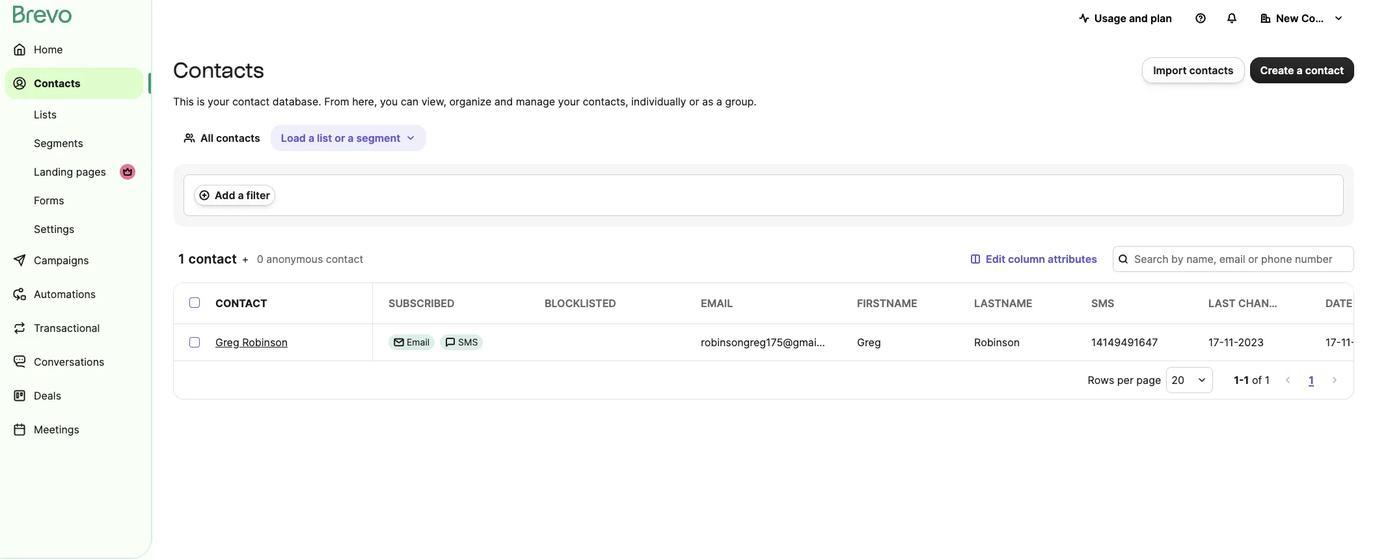 Task type: vqa. For each thing, say whether or not it's contained in the screenshot.
Call history to the left
no



Task type: locate. For each thing, give the bounding box(es) containing it.
greg robinson link
[[215, 335, 288, 350]]

2 your from the left
[[558, 95, 580, 108]]

robinson down contact
[[242, 336, 288, 349]]

a
[[1297, 64, 1303, 77], [716, 95, 722, 108], [308, 131, 314, 144], [348, 131, 354, 144], [238, 189, 244, 202]]

edit column attributes
[[986, 253, 1097, 266]]

11-
[[1224, 336, 1238, 349], [1341, 336, 1355, 349]]

deals link
[[5, 380, 143, 411]]

2023 down add
[[1355, 336, 1375, 349]]

contact inside button
[[1305, 64, 1344, 77]]

usage
[[1095, 12, 1127, 25]]

a left "list"
[[308, 131, 314, 144]]

0 horizontal spatial 17-
[[1209, 336, 1224, 349]]

17-11-2023 down "date add"
[[1326, 336, 1375, 349]]

this is your contact database. from here, you can view, organize and manage your contacts, individually or as a group.
[[173, 95, 757, 108]]

0 horizontal spatial greg
[[215, 336, 239, 349]]

import contacts
[[1153, 64, 1234, 77]]

14149491647
[[1091, 336, 1158, 349]]

plan
[[1151, 12, 1172, 25]]

1 17-11-2023 from the left
[[1209, 336, 1264, 349]]

and inside button
[[1129, 12, 1148, 25]]

contact right 'anonymous'
[[326, 253, 363, 266]]

1 inside button
[[1309, 374, 1314, 387]]

0 horizontal spatial robinson
[[242, 336, 288, 349]]

contact inside the 1 contact + 0 anonymous contact
[[326, 253, 363, 266]]

1 horizontal spatial or
[[689, 95, 699, 108]]

contacts up lists
[[34, 77, 81, 90]]

0 horizontal spatial 11-
[[1224, 336, 1238, 349]]

landing pages
[[34, 165, 106, 178]]

load a list or a segment button
[[271, 125, 427, 151]]

robinson
[[242, 336, 288, 349], [974, 336, 1020, 349]]

1 2023 from the left
[[1238, 336, 1264, 349]]

here,
[[352, 95, 377, 108]]

contacts right import
[[1189, 64, 1234, 77]]

changed
[[1238, 297, 1291, 310]]

1 horizontal spatial contacts
[[1189, 64, 1234, 77]]

per
[[1117, 374, 1134, 387]]

your right manage
[[558, 95, 580, 108]]

0 horizontal spatial your
[[208, 95, 229, 108]]

a right as
[[716, 95, 722, 108]]

meetings
[[34, 423, 79, 436]]

1
[[178, 251, 185, 267], [1244, 374, 1249, 387], [1265, 374, 1270, 387], [1309, 374, 1314, 387]]

1 horizontal spatial 17-
[[1326, 336, 1341, 349]]

greg inside greg robinson 'link'
[[215, 336, 239, 349]]

anonymous
[[266, 253, 323, 266]]

1-1 of 1
[[1234, 374, 1270, 387]]

robinson down lastname
[[974, 336, 1020, 349]]

0 vertical spatial and
[[1129, 12, 1148, 25]]

0 vertical spatial contacts
[[1189, 64, 1234, 77]]

greg down contact
[[215, 336, 239, 349]]

date
[[1326, 297, 1353, 310]]

a for add a filter
[[238, 189, 244, 202]]

sms right left___c25ys icon on the left
[[458, 336, 478, 348]]

subscribed
[[389, 297, 455, 310]]

or
[[689, 95, 699, 108], [335, 131, 345, 144]]

new
[[1276, 12, 1299, 25]]

a right the create
[[1297, 64, 1303, 77]]

usage and plan
[[1095, 12, 1172, 25]]

0 horizontal spatial 2023
[[1238, 336, 1264, 349]]

usage and plan button
[[1069, 5, 1183, 31]]

campaigns link
[[5, 245, 143, 276]]

contact right the create
[[1305, 64, 1344, 77]]

contacts inside contacts link
[[34, 77, 81, 90]]

deals
[[34, 389, 61, 402]]

0 horizontal spatial 17-11-2023
[[1209, 336, 1264, 349]]

0 horizontal spatial contacts
[[34, 77, 81, 90]]

filter
[[246, 189, 270, 202]]

1 contact + 0 anonymous contact
[[178, 251, 363, 267]]

17-11-2023 up 1-
[[1209, 336, 1264, 349]]

sms
[[1091, 297, 1114, 310], [458, 336, 478, 348]]

1 button
[[1306, 371, 1317, 389]]

1 horizontal spatial and
[[1129, 12, 1148, 25]]

create a contact
[[1260, 64, 1344, 77]]

contacts up is
[[173, 58, 264, 83]]

1 vertical spatial and
[[495, 95, 513, 108]]

17- down last
[[1209, 336, 1224, 349]]

contacts inside "button"
[[1189, 64, 1234, 77]]

2 17- from the left
[[1326, 336, 1341, 349]]

1 horizontal spatial sms
[[1091, 297, 1114, 310]]

1 vertical spatial contacts
[[216, 131, 260, 144]]

contacts
[[1189, 64, 1234, 77], [216, 131, 260, 144]]

your right is
[[208, 95, 229, 108]]

11- up 1-
[[1224, 336, 1238, 349]]

all
[[200, 131, 213, 144]]

group.
[[725, 95, 757, 108]]

or left as
[[689, 95, 699, 108]]

conversations
[[34, 355, 104, 368]]

1 vertical spatial or
[[335, 131, 345, 144]]

2023
[[1238, 336, 1264, 349], [1355, 336, 1375, 349]]

and left the plan
[[1129, 12, 1148, 25]]

or right "list"
[[335, 131, 345, 144]]

1 greg from the left
[[215, 336, 239, 349]]

edit column attributes button
[[960, 246, 1108, 272]]

all contacts
[[200, 131, 260, 144]]

a right add
[[238, 189, 244, 202]]

2 greg from the left
[[857, 336, 881, 349]]

contacts for all contacts
[[216, 131, 260, 144]]

your
[[208, 95, 229, 108], [558, 95, 580, 108]]

you
[[380, 95, 398, 108]]

sms up "14149491647" on the right bottom
[[1091, 297, 1114, 310]]

campaigns
[[34, 254, 89, 267]]

greg for greg robinson
[[215, 336, 239, 349]]

1 vertical spatial sms
[[458, 336, 478, 348]]

contacts right all
[[216, 131, 260, 144]]

settings
[[34, 223, 74, 236]]

greg down firstname
[[857, 336, 881, 349]]

2023 up 1-1 of 1
[[1238, 336, 1264, 349]]

database.
[[273, 95, 321, 108]]

1 horizontal spatial robinson
[[974, 336, 1020, 349]]

1 horizontal spatial your
[[558, 95, 580, 108]]

17- down date
[[1326, 336, 1341, 349]]

1 horizontal spatial greg
[[857, 336, 881, 349]]

1 17- from the left
[[1209, 336, 1224, 349]]

1 horizontal spatial 11-
[[1341, 336, 1355, 349]]

automations link
[[5, 279, 143, 310]]

1 horizontal spatial 2023
[[1355, 336, 1375, 349]]

left___c25ys image
[[394, 337, 404, 348]]

add
[[215, 189, 235, 202]]

2 17-11-2023 from the left
[[1326, 336, 1375, 349]]

pages
[[76, 165, 106, 178]]

1 robinson from the left
[[242, 336, 288, 349]]

individually
[[631, 95, 686, 108]]

left___c25ys image
[[445, 337, 456, 348]]

and left manage
[[495, 95, 513, 108]]

0 horizontal spatial contacts
[[216, 131, 260, 144]]

manage
[[516, 95, 555, 108]]

17-
[[1209, 336, 1224, 349], [1326, 336, 1341, 349]]

greg for greg
[[857, 336, 881, 349]]

contact
[[1305, 64, 1344, 77], [232, 95, 270, 108], [188, 251, 237, 267], [326, 253, 363, 266]]

contacts
[[173, 58, 264, 83], [34, 77, 81, 90]]

Search by name, email or phone number search field
[[1113, 246, 1354, 272]]

greg
[[215, 336, 239, 349], [857, 336, 881, 349]]

11- down "date add"
[[1341, 336, 1355, 349]]

0 vertical spatial sms
[[1091, 297, 1114, 310]]

1 horizontal spatial 17-11-2023
[[1326, 336, 1375, 349]]

or inside button
[[335, 131, 345, 144]]

0 horizontal spatial or
[[335, 131, 345, 144]]

a right "list"
[[348, 131, 354, 144]]

2 2023 from the left
[[1355, 336, 1375, 349]]



Task type: describe. For each thing, give the bounding box(es) containing it.
left___rvooi image
[[122, 167, 133, 177]]

lists
[[34, 108, 57, 121]]

20
[[1172, 374, 1184, 387]]

home
[[34, 43, 63, 56]]

of
[[1252, 374, 1262, 387]]

company
[[1301, 12, 1350, 25]]

automations
[[34, 288, 96, 301]]

lastname
[[974, 297, 1033, 310]]

new company button
[[1250, 5, 1354, 31]]

transactional
[[34, 322, 100, 335]]

1 your from the left
[[208, 95, 229, 108]]

greg robinson
[[215, 336, 288, 349]]

load a list or a segment
[[281, 131, 401, 144]]

rows
[[1088, 374, 1114, 387]]

attributes
[[1048, 253, 1097, 266]]

can
[[401, 95, 419, 108]]

robinson inside 'link'
[[242, 336, 288, 349]]

firstname
[[857, 297, 918, 310]]

1-
[[1234, 374, 1244, 387]]

0 horizontal spatial sms
[[458, 336, 478, 348]]

conversations link
[[5, 346, 143, 377]]

contacts for import contacts
[[1189, 64, 1234, 77]]

add a filter button
[[194, 185, 275, 206]]

import contacts button
[[1142, 57, 1245, 83]]

edit
[[986, 253, 1006, 266]]

column
[[1008, 253, 1045, 266]]

segments link
[[5, 130, 143, 156]]

2 11- from the left
[[1341, 336, 1355, 349]]

contact left +
[[188, 251, 237, 267]]

create a contact button
[[1250, 57, 1354, 83]]

0
[[257, 253, 263, 266]]

settings link
[[5, 216, 143, 242]]

from
[[324, 95, 349, 108]]

page
[[1137, 374, 1161, 387]]

segments
[[34, 137, 83, 150]]

list
[[317, 131, 332, 144]]

2 robinson from the left
[[974, 336, 1020, 349]]

contacts link
[[5, 68, 143, 99]]

add
[[1355, 297, 1375, 310]]

date add
[[1326, 297, 1375, 310]]

a for create a contact
[[1297, 64, 1303, 77]]

new company
[[1276, 12, 1350, 25]]

forms link
[[5, 187, 143, 213]]

last
[[1209, 297, 1236, 310]]

a for load a list or a segment
[[308, 131, 314, 144]]

load
[[281, 131, 306, 144]]

contacts,
[[583, 95, 628, 108]]

view,
[[422, 95, 446, 108]]

this
[[173, 95, 194, 108]]

as
[[702, 95, 714, 108]]

contact
[[215, 297, 267, 310]]

landing pages link
[[5, 159, 143, 185]]

transactional link
[[5, 312, 143, 344]]

home link
[[5, 34, 143, 65]]

20 button
[[1166, 367, 1213, 393]]

last changed
[[1209, 297, 1291, 310]]

landing
[[34, 165, 73, 178]]

forms
[[34, 194, 64, 207]]

0 vertical spatial or
[[689, 95, 699, 108]]

rows per page
[[1088, 374, 1161, 387]]

email
[[701, 297, 733, 310]]

blocklisted
[[545, 297, 616, 310]]

import
[[1153, 64, 1187, 77]]

is
[[197, 95, 205, 108]]

create
[[1260, 64, 1294, 77]]

1 11- from the left
[[1224, 336, 1238, 349]]

contact up all contacts
[[232, 95, 270, 108]]

0 horizontal spatial and
[[495, 95, 513, 108]]

add a filter
[[215, 189, 270, 202]]

+
[[242, 253, 249, 266]]

organize
[[449, 95, 492, 108]]

1 horizontal spatial contacts
[[173, 58, 264, 83]]

segment
[[356, 131, 401, 144]]

robinsongreg175@gmail.com
[[701, 336, 843, 349]]

lists link
[[5, 102, 143, 128]]

email
[[407, 336, 430, 348]]

meetings link
[[5, 414, 143, 445]]



